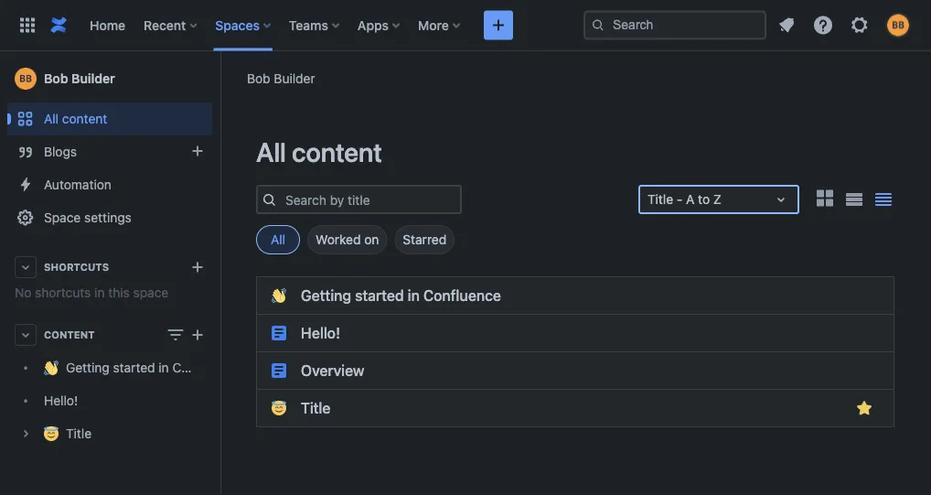 Task type: locate. For each thing, give the bounding box(es) containing it.
title - a to z
[[648, 192, 722, 207]]

builder down global element
[[274, 70, 315, 86]]

0 horizontal spatial bob
[[44, 71, 68, 86]]

2 horizontal spatial title
[[648, 192, 674, 207]]

1 horizontal spatial title
[[301, 399, 331, 417]]

bob builder link up all content link
[[7, 60, 212, 97]]

builder up all content link
[[71, 71, 115, 86]]

blogs
[[44, 144, 77, 159]]

shortcuts
[[35, 285, 91, 300]]

tree containing getting started in confluence
[[7, 351, 240, 450]]

compact list image
[[873, 189, 895, 210]]

title
[[648, 192, 674, 207], [301, 399, 331, 417], [66, 426, 92, 441]]

create content image right more popup button
[[488, 14, 510, 36]]

started
[[355, 287, 404, 304], [113, 360, 155, 375]]

0 vertical spatial getting
[[301, 287, 352, 304]]

page image
[[272, 363, 286, 378]]

0 horizontal spatial bob builder
[[44, 71, 115, 86]]

1 horizontal spatial bob
[[247, 70, 271, 86]]

content inside all content link
[[62, 111, 107, 126]]

unstar image
[[854, 397, 876, 419]]

in left 'this'
[[94, 285, 105, 300]]

1 horizontal spatial started
[[355, 287, 404, 304]]

0 vertical spatial started
[[355, 287, 404, 304]]

help icon image
[[813, 14, 835, 36]]

content up search by title field
[[292, 136, 382, 167]]

hello! link
[[7, 384, 212, 417]]

0 horizontal spatial getting
[[66, 360, 110, 375]]

0 horizontal spatial content
[[62, 111, 107, 126]]

2 vertical spatial all
[[271, 232, 286, 247]]

recent button
[[138, 11, 204, 40]]

bob builder link down global element
[[247, 69, 315, 87]]

:wave: image
[[272, 288, 286, 303], [272, 288, 286, 303]]

automation link
[[7, 168, 212, 201]]

bob builder down global element
[[247, 70, 315, 86]]

0 vertical spatial all content
[[44, 111, 107, 126]]

2 horizontal spatial in
[[408, 287, 420, 304]]

1 builder from the left
[[274, 70, 315, 86]]

collapse sidebar image
[[199, 60, 240, 97]]

all up blogs
[[44, 111, 59, 126]]

in
[[94, 285, 105, 300], [408, 287, 420, 304], [159, 360, 169, 375]]

:innocent: image
[[272, 401, 286, 415], [272, 401, 286, 415]]

all left worked
[[271, 232, 286, 247]]

1 horizontal spatial bob builder
[[247, 70, 315, 86]]

banner
[[0, 0, 932, 51]]

content up blogs
[[62, 111, 107, 126]]

1 horizontal spatial in
[[159, 360, 169, 375]]

all content
[[44, 111, 107, 126], [256, 136, 382, 167]]

getting inside "space" element
[[66, 360, 110, 375]]

bob right collapse sidebar image
[[247, 70, 271, 86]]

bob builder up all content link
[[44, 71, 115, 86]]

getting
[[301, 287, 352, 304], [66, 360, 110, 375]]

0 horizontal spatial title
[[66, 426, 92, 441]]

in down change view image
[[159, 360, 169, 375]]

add shortcut image
[[187, 256, 209, 278]]

2 bob from the left
[[44, 71, 68, 86]]

all content up blogs
[[44, 111, 107, 126]]

create content image
[[488, 14, 510, 36], [187, 324, 209, 346]]

1 vertical spatial confluence
[[172, 360, 240, 375]]

confluence down change view image
[[172, 360, 240, 375]]

1 horizontal spatial bob builder link
[[247, 69, 315, 87]]

create a blog image
[[187, 140, 209, 162]]

hello! up overview
[[301, 324, 340, 342]]

0 vertical spatial confluence
[[424, 287, 501, 304]]

0 horizontal spatial all content
[[44, 111, 107, 126]]

getting started in confluence down 'starred' button
[[301, 287, 501, 304]]

0 horizontal spatial hello!
[[44, 393, 78, 408]]

1 horizontal spatial content
[[292, 136, 382, 167]]

bob builder link
[[7, 60, 212, 97], [247, 69, 315, 87]]

1 vertical spatial hello!
[[44, 393, 78, 408]]

0 horizontal spatial started
[[113, 360, 155, 375]]

title down overview
[[301, 399, 331, 417]]

builder inside "space" element
[[71, 71, 115, 86]]

confluence down 'starred' button
[[424, 287, 501, 304]]

hello!
[[301, 324, 340, 342], [44, 393, 78, 408]]

getting started in confluence
[[301, 287, 501, 304], [66, 360, 240, 375]]

started inside "space" element
[[113, 360, 155, 375]]

content
[[62, 111, 107, 126], [292, 136, 382, 167]]

2 vertical spatial title
[[66, 426, 92, 441]]

overview
[[301, 362, 365, 379]]

starred
[[403, 232, 447, 247]]

0 horizontal spatial bob builder link
[[7, 60, 212, 97]]

0 horizontal spatial builder
[[71, 71, 115, 86]]

home link
[[84, 11, 131, 40]]

started down on
[[355, 287, 404, 304]]

recent
[[144, 17, 186, 32]]

worked on button
[[307, 225, 387, 254]]

create content image down add shortcut image
[[187, 324, 209, 346]]

getting started in confluence inside "space" element
[[66, 360, 240, 375]]

builder
[[274, 70, 315, 86], [71, 71, 115, 86]]

0 vertical spatial all
[[44, 111, 59, 126]]

all right create a blog icon at the top left of page
[[256, 136, 286, 167]]

automation
[[44, 177, 112, 192]]

share image
[[795, 285, 817, 307]]

1 horizontal spatial all content
[[256, 136, 382, 167]]

worked on
[[316, 232, 379, 247]]

1 vertical spatial getting started in confluence
[[66, 360, 240, 375]]

all
[[44, 111, 59, 126], [256, 136, 286, 167], [271, 232, 286, 247]]

bob builder
[[247, 70, 315, 86], [44, 71, 115, 86]]

settings icon image
[[849, 14, 871, 36]]

0 vertical spatial getting started in confluence
[[301, 287, 501, 304]]

0 vertical spatial content
[[62, 111, 107, 126]]

bob
[[247, 70, 271, 86], [44, 71, 68, 86]]

title left -
[[648, 192, 674, 207]]

1 horizontal spatial create content image
[[488, 14, 510, 36]]

all content up search by title field
[[256, 136, 382, 167]]

in down 'starred' button
[[408, 287, 420, 304]]

edit image
[[766, 285, 788, 307]]

more
[[418, 17, 449, 32]]

getting down content
[[66, 360, 110, 375]]

tree
[[7, 351, 240, 450]]

shortcuts button
[[7, 251, 212, 284]]

0 horizontal spatial create content image
[[187, 324, 209, 346]]

getting down worked
[[301, 287, 352, 304]]

1 horizontal spatial hello!
[[301, 324, 340, 342]]

0 vertical spatial create content image
[[488, 14, 510, 36]]

1 vertical spatial getting
[[66, 360, 110, 375]]

hello! up title link
[[44, 393, 78, 408]]

all inside all content link
[[44, 111, 59, 126]]

1 vertical spatial content
[[292, 136, 382, 167]]

1 horizontal spatial confluence
[[424, 287, 501, 304]]

0 horizontal spatial confluence
[[172, 360, 240, 375]]

bob builder inside bob builder link
[[44, 71, 115, 86]]

z
[[714, 192, 722, 207]]

title down "hello!" link
[[66, 426, 92, 441]]

0 horizontal spatial in
[[94, 285, 105, 300]]

Search field
[[584, 11, 767, 40]]

0 vertical spatial title
[[648, 192, 674, 207]]

1 horizontal spatial getting started in confluence
[[301, 287, 501, 304]]

spaces button
[[210, 11, 278, 40]]

2 builder from the left
[[71, 71, 115, 86]]

2 bob builder from the left
[[44, 71, 115, 86]]

all button
[[256, 225, 300, 254]]

1 vertical spatial all content
[[256, 136, 382, 167]]

0 horizontal spatial getting started in confluence
[[66, 360, 240, 375]]

appswitcher icon image
[[16, 14, 38, 36]]

started down content dropdown button at the left bottom of page
[[113, 360, 155, 375]]

bob down confluence image
[[44, 71, 68, 86]]

confluence
[[424, 287, 501, 304], [172, 360, 240, 375]]

space
[[133, 285, 169, 300]]

getting started in confluence down change view image
[[66, 360, 240, 375]]

1 horizontal spatial builder
[[274, 70, 315, 86]]

1 vertical spatial started
[[113, 360, 155, 375]]



Task type: vqa. For each thing, say whether or not it's contained in the screenshot.
the left bob
yes



Task type: describe. For each thing, give the bounding box(es) containing it.
1 bob from the left
[[247, 70, 271, 86]]

no
[[15, 285, 31, 300]]

cards image
[[814, 187, 836, 209]]

title link
[[7, 417, 212, 450]]

no shortcuts in this space
[[15, 285, 169, 300]]

settings
[[84, 210, 132, 225]]

confluence image
[[48, 14, 70, 36]]

shortcuts
[[44, 261, 109, 273]]

space element
[[0, 51, 240, 495]]

apps
[[358, 17, 389, 32]]

in inside "getting started in confluence" link
[[159, 360, 169, 375]]

all content link
[[7, 102, 212, 135]]

all inside the all button
[[271, 232, 286, 247]]

bob inside "space" element
[[44, 71, 68, 86]]

Search by title field
[[280, 187, 460, 212]]

1 bob builder from the left
[[247, 70, 315, 86]]

space settings link
[[7, 201, 212, 234]]

blogs link
[[7, 135, 212, 168]]

list image
[[846, 193, 863, 206]]

change view image
[[165, 324, 187, 346]]

title inside "space" element
[[66, 426, 92, 441]]

teams
[[289, 17, 328, 32]]

global element
[[11, 0, 584, 51]]

apps button
[[352, 11, 407, 40]]

to
[[698, 192, 710, 207]]

this
[[108, 285, 130, 300]]

space settings
[[44, 210, 132, 225]]

1 vertical spatial create content image
[[187, 324, 209, 346]]

search image
[[591, 18, 606, 32]]

1 horizontal spatial getting
[[301, 287, 352, 304]]

getting started in confluence link
[[7, 351, 240, 384]]

confluence inside "space" element
[[172, 360, 240, 375]]

0 vertical spatial hello!
[[301, 324, 340, 342]]

content button
[[7, 318, 212, 351]]

worked
[[316, 232, 361, 247]]

a
[[686, 192, 695, 207]]

spaces
[[215, 17, 260, 32]]

content
[[44, 329, 95, 341]]

open image
[[771, 189, 792, 210]]

1 vertical spatial title
[[301, 399, 331, 417]]

1 vertical spatial all
[[256, 136, 286, 167]]

star image
[[854, 285, 876, 307]]

confluence image
[[48, 14, 70, 36]]

page image
[[272, 326, 286, 340]]

home
[[90, 17, 125, 32]]

starred button
[[395, 225, 455, 254]]

notification icon image
[[776, 14, 798, 36]]

all content inside "space" element
[[44, 111, 107, 126]]

tree inside "space" element
[[7, 351, 240, 450]]

banner containing home
[[0, 0, 932, 51]]

-
[[677, 192, 683, 207]]

more button
[[413, 11, 467, 40]]

teams button
[[284, 11, 347, 40]]

on
[[364, 232, 379, 247]]

space
[[44, 210, 81, 225]]

hello! inside "space" element
[[44, 393, 78, 408]]



